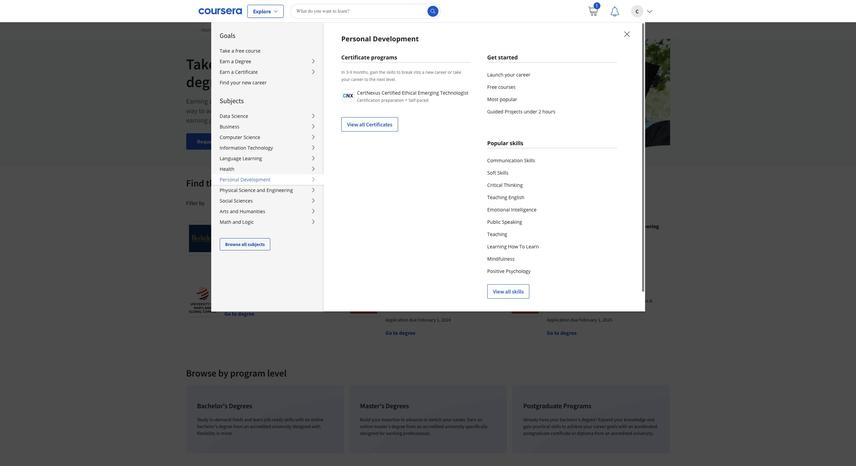 Task type: describe. For each thing, give the bounding box(es) containing it.
to inside already have your bachelor's degree? expand your knowledge and gain practical skills to achieve your career goals with an accelerated postgraduate certificate or diploma from an accredited university.
[[562, 424, 566, 430]]

personal development button
[[212, 174, 324, 185]]

postgraduate programs
[[524, 402, 592, 410]]

data science
[[220, 113, 248, 119]]

next
[[377, 77, 385, 82]]

2 news from the left
[[638, 298, 649, 304]]

1 news from the left
[[477, 298, 487, 304]]

request
[[197, 138, 217, 145]]

2 #12 from the left
[[547, 298, 554, 304]]

skills up communication skills
[[510, 140, 524, 147]]

0 horizontal spatial application
[[224, 236, 247, 242]]

1
[[596, 2, 599, 9]]

view all certificates
[[347, 121, 393, 128]]

master for master of advanced study in engineering
[[224, 223, 241, 230]]

career inside the explore menu 'element'
[[253, 79, 267, 86]]

to
[[520, 243, 525, 250]]

arts
[[220, 208, 229, 215]]

certificate
[[551, 430, 571, 437]]

your up goals
[[614, 417, 623, 423]]

online inside study in-demand fields and learn job-ready skills with an online bachelor's degree from an accredited university designed with flexibility in mind.
[[311, 417, 324, 423]]

learning how to learn
[[488, 243, 539, 250]]

postgraduate
[[524, 402, 562, 410]]

all for skills
[[505, 288, 511, 295]]

online inside earning a bachelor's or master's online from an accredited university can be a flexible way to acquire an important credential while boosting your knowledge, skills, and earning potential.
[[277, 97, 295, 105]]

master's inside build your expertise to advance or switch your career. earn an online master's degree from an accredited university specifically designed for working professionals.
[[374, 424, 391, 430]]

2 #12 in top public universities in the u.s. (u.s. news & world report, 2023) from the left
[[547, 298, 653, 311]]

development inside menu item
[[373, 34, 419, 43]]

filter
[[186, 200, 198, 207]]

my learning link
[[228, 22, 261, 38]]

course
[[246, 48, 261, 54]]

view all skills link
[[488, 284, 530, 299]]

science for physical
[[239, 187, 256, 194]]

information technology
[[220, 145, 273, 151]]

2 horizontal spatial february
[[579, 317, 597, 323]]

from inside earning a bachelor's or master's online from an accredited university can be a flexible way to acquire an important credential while boosting your knowledge, skills, and earning potential.
[[296, 97, 310, 105]]

have
[[540, 417, 549, 423]]

study inside study in-demand fields and learn job-ready skills with an online bachelor's degree from an accredited university designed with flexibility in mind.
[[197, 417, 209, 423]]

certification
[[357, 97, 380, 103]]

expand
[[599, 417, 613, 423]]

earn inside build your expertise to advance or switch your career. earn an online master's degree from an accredited university specifically designed for working professionals.
[[467, 417, 477, 423]]

for inside build your expertise to advance or switch your career. earn an online master's degree from an accredited university specifically designed for working professionals.
[[380, 430, 385, 437]]

engineering inside physical science and engineering popup button
[[267, 187, 293, 194]]

master for master of engineering in computer engineering
[[547, 223, 563, 230]]

important
[[237, 106, 266, 115]]

into
[[414, 69, 421, 75]]

personal inside menu item
[[342, 34, 371, 43]]

new inside the in 3-9 months, gain the skills to break into a new career or take your career to the next level.
[[426, 69, 434, 75]]

achieve
[[567, 424, 583, 430]]

teaching link
[[488, 228, 617, 241]]

of for master of science in management (imsm)
[[564, 284, 569, 291]]

and inside study in-demand fields and learn job-ready skills with an online bachelor's degree from an accredited university designed with flexibility in mind.
[[244, 417, 252, 423]]

certificate inside popup button
[[235, 69, 258, 75]]

all for subjects
[[242, 241, 247, 248]]

paced
[[417, 97, 429, 103]]

find for find your new career
[[220, 79, 229, 86]]

browse all subjects button
[[220, 238, 270, 251]]

university inside earning a bachelor's or master's online from an accredited university can be a flexible way to acquire an important credential while boosting your knowledge, skills, and earning potential.
[[351, 97, 379, 105]]

learning for language learning
[[243, 155, 262, 162]]

way
[[186, 106, 198, 115]]

your inside the in 3-9 months, gain the skills to break into a new career or take your career to the next level.
[[342, 77, 350, 82]]

1 link
[[582, 0, 604, 22]]

1 1, from the left
[[437, 317, 441, 323]]

positive psychology
[[488, 268, 531, 275]]

1 #12 in top public universities in the u.s. (u.s. news & world report, 2023) from the left
[[386, 298, 491, 311]]

skills inside already have your bachelor's degree? expand your knowledge and gain practical skills to achieve your career goals with an accelerated postgraduate certificate or diploma from an accredited university.
[[551, 424, 561, 430]]

university.
[[633, 430, 654, 437]]

in
[[342, 69, 345, 75]]

report, for 1st university of illinois at urbana-champaign image from the right
[[560, 305, 575, 311]]

science right bachelor
[[253, 284, 271, 291]]

2 1, from the left
[[598, 317, 602, 323]]

program
[[230, 367, 265, 380]]

mindfulness
[[488, 256, 515, 262]]

public speaking
[[488, 219, 522, 225]]

view all skills list
[[488, 155, 617, 299]]

2 horizontal spatial due
[[571, 317, 579, 323]]

learning inside view all skills list
[[488, 243, 507, 250]]

study in-demand fields and learn job-ready skills with an online bachelor's degree from an accredited university designed with flexibility in mind.
[[197, 417, 324, 437]]

personal development inside popup button
[[220, 176, 271, 183]]

find your new career
[[220, 79, 267, 86]]

master of science in management (imsm)
[[547, 284, 644, 291]]

take for take charge of your career with an online degree
[[186, 55, 216, 74]]

find your new career link
[[212, 77, 324, 88]]

accredited inside build your expertise to advance or switch your career. earn an online master's degree from an accredited university specifically designed for working professionals.
[[423, 424, 444, 430]]

level.
[[386, 77, 396, 82]]

career inside already have your bachelor's degree? expand your knowledge and gain practical skills to achieve your career goals with an accelerated postgraduate certificate or diploma from an accredited university.
[[594, 424, 606, 430]]

online inside build your expertise to advance or switch your career. earn an online master's degree from an accredited university specifically designed for working professionals.
[[360, 424, 373, 430]]

1 u.s. from the left
[[457, 298, 465, 304]]

degree inside build your expertise to advance or switch your career. earn an online master's degree from an accredited university specifically designed for working professionals.
[[392, 424, 406, 430]]

certificates
[[366, 121, 393, 128]]

university for master's degrees
[[445, 424, 465, 430]]

or inside build your expertise to advance or switch your career. earn an online master's degree from an accredited university specifically designed for working professionals.
[[424, 417, 428, 423]]

your right have
[[550, 417, 559, 423]]

accredited inside study in-demand fields and learn job-ready skills with an online bachelor's degree from an accredited university designed with flexibility in mind.
[[250, 424, 271, 430]]

public speaking link
[[488, 216, 617, 228]]

master of engineering in computer engineering link
[[509, 222, 664, 256]]

1 horizontal spatial february
[[418, 317, 436, 323]]

an inside take charge of your career with an online degree
[[389, 55, 406, 74]]

and down personal development popup button
[[257, 187, 265, 194]]

2 2023) from the left
[[576, 305, 587, 311]]

view all skills
[[493, 288, 524, 295]]

learn
[[526, 243, 539, 250]]

with inside take charge of your career with an online degree
[[358, 55, 387, 74]]

free courses
[[488, 84, 516, 90]]

computer science
[[220, 134, 260, 141]]

science for computer
[[244, 134, 260, 141]]

break
[[402, 69, 413, 75]]

from inside already have your bachelor's degree? expand your knowledge and gain practical skills to achieve your career goals with an accelerated postgraduate certificate or diploma from an accredited university.
[[595, 430, 604, 437]]

intelligence
[[511, 207, 537, 213]]

subjects
[[220, 96, 244, 105]]

personal development menu item
[[323, 22, 857, 443]]

earning a bachelor's or master's online from an accredited university can be a flexible way to acquire an important credential while boosting your knowledge, skills, and earning potential.
[[186, 97, 425, 124]]

0 horizontal spatial due
[[248, 236, 256, 242]]

skills for communication skills
[[524, 157, 535, 164]]

mind.
[[221, 430, 233, 437]]

your right build at the bottom left of page
[[372, 417, 381, 423]]

accredited inside already have your bachelor's degree? expand your knowledge and gain practical skills to achieve your career goals with an accelerated postgraduate certificate or diploma from an accredited university.
[[611, 430, 632, 437]]

master's inside earning a bachelor's or master's online from an accredited university can be a flexible way to acquire an important credential while boosting your knowledge, skills, and earning potential.
[[252, 97, 276, 105]]

a for earn a degree
[[231, 58, 234, 65]]

soft skills link
[[488, 167, 617, 179]]

view for view all skills
[[493, 288, 504, 295]]

0 horizontal spatial 2024
[[280, 236, 290, 242]]

1 application due february 1, 2024 from the left
[[386, 317, 451, 323]]

computer science button
[[212, 132, 324, 143]]

job-
[[264, 417, 272, 423]]

list for get started
[[488, 69, 617, 118]]

a for earning a bachelor's or master's online from an accredited university can be a flexible way to acquire an important credential while boosting your knowledge, skills, and earning potential.
[[209, 97, 213, 105]]

your down the 'degree?'
[[584, 424, 593, 430]]

emotional intelligence
[[488, 207, 537, 213]]

1 & from the left
[[488, 298, 491, 304]]

•
[[406, 97, 407, 103]]

skills inside the in 3-9 months, gain the skills to break into a new career or take your career to the next level.
[[387, 69, 396, 75]]

teaching for teaching english
[[488, 194, 508, 201]]

accelerated
[[635, 424, 658, 430]]

language learning
[[220, 155, 262, 162]]

your inside the explore menu 'element'
[[231, 79, 241, 86]]

computer inside dropdown button
[[220, 134, 242, 141]]

guided
[[488, 108, 504, 115]]

and inside already have your bachelor's degree? expand your knowledge and gain practical skills to achieve your career goals with an accelerated postgraduate certificate or diploma from an accredited university.
[[647, 417, 655, 423]]

career inside take charge of your career with an online degree
[[314, 55, 355, 74]]

a for take a free course
[[232, 48, 234, 54]]

technologist
[[440, 90, 469, 96]]

browse all subjects
[[225, 241, 265, 248]]

months,
[[353, 69, 369, 75]]

from inside study in-demand fields and learn job-ready skills with an online bachelor's degree from an accredited university designed with flexibility in mind.
[[233, 424, 243, 430]]

explore button
[[247, 5, 284, 18]]

math and logic
[[220, 219, 254, 225]]

3-
[[346, 69, 350, 75]]

in 3-9 months, gain the skills to break into a new career or take your career to the next level.
[[342, 69, 461, 82]]

specifically
[[466, 424, 488, 430]]

preparation
[[382, 97, 404, 103]]

1 horizontal spatial computer
[[606, 223, 630, 230]]

home link
[[198, 22, 218, 38]]

all for certificates
[[359, 121, 365, 128]]

and right arts
[[230, 208, 239, 215]]

list for browse by program level
[[183, 382, 673, 456]]

critical thinking link
[[488, 179, 617, 191]]

What do you want to learn? text field
[[291, 4, 441, 19]]

personal inside popup button
[[220, 176, 239, 183]]

of for bachelor of science in cybersecurity technology
[[247, 284, 252, 291]]

from inside build your expertise to advance or switch your career. earn an online master's degree from an accredited university specifically designed for working professionals.
[[406, 424, 416, 430]]

with inside already have your bachelor's degree? expand your knowledge and gain practical skills to achieve your career goals with an accelerated postgraduate certificate or diploma from an accredited university.
[[619, 424, 628, 430]]

2 horizontal spatial application
[[547, 317, 570, 323]]

and inside dropdown button
[[233, 219, 241, 225]]

1 world from the left
[[386, 305, 398, 311]]

view all certificates list
[[342, 89, 471, 132]]

earning
[[186, 116, 208, 124]]

designed inside build your expertise to advance or switch your career. earn an online master's degree from an accredited university specifically designed for working professionals.
[[360, 430, 379, 437]]

math and logic button
[[212, 217, 324, 227]]

coursera image
[[198, 6, 242, 17]]

ready
[[272, 417, 283, 423]]

1 #12 from the left
[[386, 298, 393, 304]]

launch
[[488, 71, 504, 78]]

bachelor
[[224, 284, 246, 291]]

information technology button
[[212, 143, 324, 153]]

browse for browse all subjects
[[225, 241, 241, 248]]

advance
[[406, 417, 423, 423]]

ethical
[[402, 90, 417, 96]]

positive
[[488, 268, 505, 275]]

browse by program level
[[186, 367, 287, 380]]

master's
[[360, 402, 385, 410]]

working
[[386, 430, 402, 437]]

2 application due february 1, 2024 from the left
[[547, 317, 612, 323]]

degree inside take charge of your career with an online degree
[[186, 72, 230, 91]]

career.
[[453, 417, 467, 423]]

knowledge
[[624, 417, 646, 423]]

public for second university of illinois at urbana-champaign image from the right
[[407, 298, 420, 304]]

teaching english
[[488, 194, 525, 201]]

earn a certificate
[[220, 69, 258, 75]]



Task type: vqa. For each thing, say whether or not it's contained in the screenshot.
leftmost Universities
yes



Task type: locate. For each thing, give the bounding box(es) containing it.
teaching english link
[[488, 191, 617, 204]]

0 horizontal spatial &
[[488, 298, 491, 304]]

bachelor of science in cybersecurity technology
[[224, 284, 339, 291]]

1 vertical spatial designed
[[360, 430, 379, 437]]

top for 1st university of illinois at urbana-champaign image from the right
[[560, 298, 567, 304]]

master's degrees
[[360, 402, 409, 410]]

sciences
[[234, 198, 253, 204]]

accredited down goals
[[611, 430, 632, 437]]

0 horizontal spatial view
[[347, 121, 358, 128]]

2 vertical spatial learning
[[488, 243, 507, 250]]

0 vertical spatial skills
[[524, 157, 535, 164]]

technology up language learning dropdown button
[[248, 145, 273, 151]]

8,
[[276, 236, 279, 242]]

skills right communication
[[524, 157, 535, 164]]

take
[[453, 69, 461, 75]]

degrees for master's degrees
[[386, 402, 409, 410]]

dartmouth college image
[[509, 222, 542, 255]]

postgraduate
[[524, 430, 550, 437]]

0 horizontal spatial computer
[[220, 134, 242, 141]]

certificate up 9
[[342, 54, 370, 61]]

learning inside dropdown button
[[243, 155, 262, 162]]

your down 3-
[[342, 77, 350, 82]]

1,
[[437, 317, 441, 323], [598, 317, 602, 323]]

bachelor's up flexibility
[[197, 424, 218, 430]]

explore menu element
[[212, 23, 324, 251]]

from
[[296, 97, 310, 105], [233, 424, 243, 430], [406, 424, 416, 430], [595, 430, 604, 437]]

right
[[222, 177, 241, 189]]

take charge of your career with an online degree
[[186, 55, 449, 91]]

1 horizontal spatial personal
[[342, 34, 371, 43]]

university down certnexus
[[351, 97, 379, 105]]

degrees for bachelor's degrees
[[229, 402, 252, 410]]

science up business
[[232, 113, 248, 119]]

view
[[347, 121, 358, 128], [493, 288, 504, 295]]

all down knowledge,
[[359, 121, 365, 128]]

1 vertical spatial take
[[186, 55, 216, 74]]

and down flexible
[[405, 106, 416, 115]]

personal development inside menu item
[[342, 34, 419, 43]]

skills up certificate
[[551, 424, 561, 430]]

0 horizontal spatial certificate
[[235, 69, 258, 75]]

bachelor's inside study in-demand fields and learn job-ready skills with an online bachelor's degree from an accredited university designed with flexibility in mind.
[[197, 424, 218, 430]]

1 2023) from the left
[[414, 305, 425, 311]]

logic
[[242, 219, 254, 225]]

master
[[224, 223, 241, 230], [547, 223, 563, 230], [547, 284, 563, 291]]

bachelor's
[[197, 402, 228, 410]]

learning how to learn link
[[488, 241, 617, 253]]

by right filter
[[199, 200, 205, 207]]

of right bachelor
[[247, 284, 252, 291]]

1 universities from the left
[[421, 298, 444, 304]]

certificate up find your new career
[[235, 69, 258, 75]]

1 horizontal spatial master's
[[374, 424, 391, 430]]

explore
[[253, 8, 271, 15]]

1 top from the left
[[399, 298, 406, 304]]

1 vertical spatial computer
[[606, 223, 630, 230]]

1 horizontal spatial find
[[220, 79, 229, 86]]

0 vertical spatial list
[[488, 69, 617, 118]]

view down knowledge,
[[347, 121, 358, 128]]

or
[[448, 69, 452, 75], [245, 97, 251, 105], [424, 417, 428, 423], [572, 430, 576, 437]]

emerging
[[418, 90, 439, 96]]

due
[[248, 236, 256, 242], [409, 317, 417, 323], [571, 317, 579, 323]]

earn for earn a certificate
[[220, 69, 230, 75]]

partnername logo image
[[342, 90, 355, 102]]

university inside study in-demand fields and learn job-ready skills with an online bachelor's degree from an accredited university designed with flexibility in mind.
[[272, 424, 292, 430]]

new right into
[[426, 69, 434, 75]]

find for find the right degree for you
[[186, 177, 204, 189]]

while
[[297, 106, 312, 115]]

1 horizontal spatial by
[[218, 367, 228, 380]]

0 horizontal spatial for
[[273, 177, 285, 189]]

to
[[397, 69, 401, 75], [365, 77, 369, 82], [199, 106, 205, 115], [232, 249, 237, 256], [232, 310, 237, 317], [393, 330, 398, 336], [555, 330, 560, 336], [401, 417, 405, 423], [562, 424, 566, 430]]

all down positive psychology
[[505, 288, 511, 295]]

the
[[379, 69, 386, 75], [370, 77, 376, 82], [206, 177, 220, 189], [450, 298, 456, 304], [611, 298, 618, 304]]

1 horizontal spatial report,
[[560, 305, 575, 311]]

1 horizontal spatial certificate
[[342, 54, 370, 61]]

a inside the in 3-9 months, gain the skills to break into a new career or take your career to the next level.
[[422, 69, 425, 75]]

psychology
[[506, 268, 531, 275]]

1 vertical spatial technology
[[312, 284, 339, 291]]

list containing bachelor's degrees
[[183, 382, 673, 456]]

0 horizontal spatial university of illinois at urbana-champaign image
[[348, 284, 380, 317]]

certnexus
[[357, 90, 381, 96]]

your down earn a certificate
[[231, 79, 241, 86]]

mindfulness link
[[488, 253, 617, 265]]

already
[[524, 417, 539, 423]]

bachelor's degrees
[[197, 402, 252, 410]]

science inside dropdown button
[[244, 134, 260, 141]]

a down earn a degree
[[231, 69, 234, 75]]

personal development group
[[211, 22, 857, 443]]

university inside build your expertise to advance or switch your career. earn an online master's degree from an accredited university specifically designed for working professionals.
[[445, 424, 465, 430]]

public for 1st university of illinois at urbana-champaign image from the right
[[568, 298, 581, 304]]

learning down information technology
[[243, 155, 262, 162]]

1 vertical spatial bachelor's
[[560, 417, 581, 423]]

news left the view all skills link
[[477, 298, 487, 304]]

browse
[[225, 241, 241, 248], [186, 367, 217, 380]]

2 vertical spatial earn
[[467, 417, 477, 423]]

my learning
[[231, 27, 259, 33]]

hours
[[543, 108, 556, 115]]

shopping cart: 1 item element
[[588, 2, 601, 17]]

health
[[220, 166, 235, 172]]

0 horizontal spatial university
[[272, 424, 292, 430]]

top for second university of illinois at urbana-champaign image from the right
[[399, 298, 406, 304]]

1 horizontal spatial universities
[[582, 298, 605, 304]]

teaching down public speaking
[[488, 231, 508, 238]]

0 vertical spatial teaching
[[488, 194, 508, 201]]

1 vertical spatial skills
[[498, 170, 509, 176]]

february
[[257, 236, 275, 242], [418, 317, 436, 323], [579, 317, 597, 323]]

from down advance
[[406, 424, 416, 430]]

take inside take a free course link
[[220, 48, 230, 54]]

1 horizontal spatial degrees
[[386, 402, 409, 410]]

2 horizontal spatial 2024
[[603, 317, 612, 323]]

to inside earning a bachelor's or master's online from an accredited university can be a flexible way to acquire an important credential while boosting your knowledge, skills, and earning potential.
[[199, 106, 205, 115]]

1 horizontal spatial skills
[[524, 157, 535, 164]]

1 vertical spatial teaching
[[488, 231, 508, 238]]

skills up level.
[[387, 69, 396, 75]]

a up 'acquire'
[[209, 97, 213, 105]]

or up important
[[245, 97, 251, 105]]

news down (imsm)
[[638, 298, 649, 304]]

english
[[509, 194, 525, 201]]

find down earn a certificate
[[220, 79, 229, 86]]

a left •
[[400, 97, 403, 105]]

and up accelerated
[[647, 417, 655, 423]]

a left 'degree'
[[231, 58, 234, 65]]

skills for soft skills
[[498, 170, 509, 176]]

degree
[[235, 58, 251, 65]]

close image
[[623, 29, 631, 38], [623, 29, 631, 38], [623, 29, 631, 38], [623, 30, 632, 39]]

from up while
[[296, 97, 310, 105]]

1 vertical spatial find
[[186, 177, 204, 189]]

learn
[[253, 417, 263, 423]]

by left program
[[218, 367, 228, 380]]

0 horizontal spatial 1,
[[437, 317, 441, 323]]

0 vertical spatial computer
[[220, 134, 242, 141]]

earn
[[220, 58, 230, 65], [220, 69, 230, 75], [467, 417, 477, 423]]

of down positive psychology link
[[564, 284, 569, 291]]

master left logic
[[224, 223, 241, 230]]

social
[[220, 198, 233, 204]]

or left take
[[448, 69, 452, 75]]

earn up earn a certificate
[[220, 58, 230, 65]]

0 horizontal spatial (u.s.
[[466, 298, 476, 304]]

and inside earning a bachelor's or master's online from an accredited university can be a flexible way to acquire an important credential while boosting your knowledge, skills, and earning potential.
[[405, 106, 416, 115]]

find up filter by
[[186, 177, 204, 189]]

bachelor's inside earning a bachelor's or master's online from an accredited university can be a flexible way to acquire an important credential while boosting your knowledge, skills, and earning potential.
[[214, 97, 243, 105]]

2 u.s. from the left
[[619, 298, 627, 304]]

learning right my
[[239, 27, 259, 33]]

in inside study in-demand fields and learn job-ready skills with an online bachelor's degree from an accredited university designed with flexibility in mind.
[[216, 430, 220, 437]]

gain down already
[[524, 424, 532, 430]]

public
[[488, 219, 501, 225], [407, 298, 420, 304], [568, 298, 581, 304]]

all
[[359, 121, 365, 128], [242, 241, 247, 248], [505, 288, 511, 295]]

0 vertical spatial development
[[373, 34, 419, 43]]

0 horizontal spatial master's
[[252, 97, 276, 105]]

development inside popup button
[[241, 176, 271, 183]]

development up programs
[[373, 34, 419, 43]]

teaching inside "teaching" link
[[488, 231, 508, 238]]

all left subjects
[[242, 241, 247, 248]]

language learning button
[[212, 153, 324, 164]]

1 vertical spatial earn
[[220, 69, 230, 75]]

bachelor's up achieve
[[560, 417, 581, 423]]

personal up certificate programs
[[342, 34, 371, 43]]

1 horizontal spatial 2024
[[442, 317, 451, 323]]

earn up the specifically
[[467, 417, 477, 423]]

master down emotional intelligence link
[[547, 223, 563, 230]]

take for take a free course
[[220, 48, 230, 54]]

1 horizontal spatial top
[[560, 298, 567, 304]]

build
[[360, 417, 371, 423]]

earn for earn a degree
[[220, 58, 230, 65]]

master down positive psychology link
[[547, 284, 563, 291]]

study up 8,
[[272, 223, 286, 230]]

earning
[[186, 97, 208, 105]]

all inside button
[[242, 241, 247, 248]]

of inside take charge of your career with an online degree
[[266, 55, 279, 74]]

1 horizontal spatial #12 in top public universities in the u.s. (u.s. news & world report, 2023)
[[547, 298, 653, 311]]

2 & from the left
[[650, 298, 653, 304]]

earn down earn a degree
[[220, 69, 230, 75]]

from right diploma
[[595, 430, 604, 437]]

1 university of illinois at urbana-champaign image from the left
[[348, 284, 380, 317]]

by for browse
[[218, 367, 228, 380]]

gain
[[370, 69, 378, 75], [524, 424, 532, 430]]

accredited down the learn
[[250, 424, 271, 430]]

1 vertical spatial certificate
[[235, 69, 258, 75]]

1 horizontal spatial 1,
[[598, 317, 602, 323]]

master for master of science in management (imsm)
[[547, 284, 563, 291]]

new down earn a certificate
[[242, 79, 251, 86]]

1 horizontal spatial due
[[409, 317, 417, 323]]

earn a degree
[[220, 58, 251, 65]]

science for data
[[232, 113, 248, 119]]

1 horizontal spatial #12
[[547, 298, 554, 304]]

of for master of engineering in computer engineering
[[564, 223, 569, 230]]

of down the arts and humanities
[[242, 223, 247, 230]]

university for bachelor's degrees
[[272, 424, 292, 430]]

accredited down switch
[[423, 424, 444, 430]]

technology right cybersecurity at the bottom left
[[312, 284, 339, 291]]

for left you
[[273, 177, 285, 189]]

0 horizontal spatial 2023)
[[414, 305, 425, 311]]

view down positive
[[493, 288, 504, 295]]

0 horizontal spatial personal development
[[220, 176, 271, 183]]

1 horizontal spatial 2023)
[[576, 305, 587, 311]]

skills right soft
[[498, 170, 509, 176]]

your right switch
[[443, 417, 452, 423]]

of down emotional intelligence link
[[564, 223, 569, 230]]

a inside earn a degree dropdown button
[[231, 58, 234, 65]]

university of california, berkeley image
[[186, 222, 219, 255]]

university down career.
[[445, 424, 465, 430]]

2 horizontal spatial university
[[445, 424, 465, 430]]

skills inside study in-demand fields and learn job-ready skills with an online bachelor's degree from an accredited university designed with flexibility in mind.
[[284, 417, 294, 423]]

master's up data science popup button
[[252, 97, 276, 105]]

0 vertical spatial view
[[347, 121, 358, 128]]

2 world from the left
[[547, 305, 559, 311]]

public inside view all skills list
[[488, 219, 501, 225]]

and left logic
[[233, 219, 241, 225]]

1 (u.s. from the left
[[466, 298, 476, 304]]

teaching up emotional
[[488, 194, 508, 201]]

your inside take charge of your career with an online degree
[[282, 55, 311, 74]]

your up find your new career link
[[282, 55, 311, 74]]

free courses link
[[488, 81, 617, 93]]

0 vertical spatial new
[[426, 69, 434, 75]]

browse for browse by program level
[[186, 367, 217, 380]]

0 horizontal spatial take
[[186, 55, 216, 74]]

view for view all certificates
[[347, 121, 358, 128]]

new inside find your new career link
[[242, 79, 251, 86]]

master's down the expertise
[[374, 424, 391, 430]]

1 horizontal spatial gain
[[524, 424, 532, 430]]

1 vertical spatial view
[[493, 288, 504, 295]]

university down ready
[[272, 424, 292, 430]]

physical
[[220, 187, 238, 194]]

0 horizontal spatial find
[[186, 177, 204, 189]]

1 report, from the left
[[399, 305, 413, 311]]

2024
[[280, 236, 290, 242], [442, 317, 451, 323], [603, 317, 612, 323]]

take a free course
[[220, 48, 261, 54]]

by for filter
[[199, 200, 205, 207]]

1 horizontal spatial application
[[386, 317, 409, 323]]

1 horizontal spatial study
[[272, 223, 286, 230]]

or inside earning a bachelor's or master's online from an accredited university can be a flexible way to acquire an important credential while boosting your knowledge, skills, and earning potential.
[[245, 97, 251, 105]]

your up courses
[[505, 71, 515, 78]]

degrees up fields
[[229, 402, 252, 410]]

or down achieve
[[572, 430, 576, 437]]

certificate inside personal development menu item
[[342, 54, 370, 61]]

knowledge,
[[354, 106, 386, 115]]

programs
[[564, 402, 592, 410]]

for left working
[[380, 430, 385, 437]]

2024 for second university of illinois at urbana-champaign image from the right
[[442, 317, 451, 323]]

most popular
[[488, 96, 517, 103]]

certnexus certified ethical emerging technologist certification preparation • self-paced
[[357, 90, 469, 103]]

gain up next
[[370, 69, 378, 75]]

critical
[[488, 182, 503, 188]]

1 horizontal spatial browse
[[225, 241, 241, 248]]

2024 for 1st university of illinois at urbana-champaign image from the right
[[603, 317, 612, 323]]

0 horizontal spatial degrees
[[229, 402, 252, 410]]

0 vertical spatial personal development
[[342, 34, 419, 43]]

accredited up the boosting
[[320, 97, 349, 105]]

1 horizontal spatial news
[[638, 298, 649, 304]]

earn a degree button
[[212, 56, 324, 67]]

skills right ready
[[284, 417, 294, 423]]

1 horizontal spatial university of illinois at urbana-champaign image
[[509, 284, 542, 317]]

personal development up physical science and engineering
[[220, 176, 271, 183]]

top
[[399, 298, 406, 304], [560, 298, 567, 304]]

a left free
[[232, 48, 234, 54]]

skills inside communication skills link
[[524, 157, 535, 164]]

humanities
[[240, 208, 265, 215]]

level
[[267, 367, 287, 380]]

learning for my learning
[[239, 27, 259, 33]]

0 vertical spatial learning
[[239, 27, 259, 33]]

1 teaching from the top
[[488, 194, 508, 201]]

and
[[405, 106, 416, 115], [257, 187, 265, 194], [230, 208, 239, 215], [233, 219, 241, 225], [244, 417, 252, 423], [647, 417, 655, 423]]

0 vertical spatial take
[[220, 48, 230, 54]]

0 vertical spatial bachelor's
[[214, 97, 243, 105]]

1 horizontal spatial view
[[493, 288, 504, 295]]

1 vertical spatial by
[[218, 367, 228, 380]]

browse inside button
[[225, 241, 241, 248]]

1 vertical spatial master's
[[374, 424, 391, 430]]

your down partnername logo
[[340, 106, 352, 115]]

bachelor's inside already have your bachelor's degree? expand your knowledge and gain practical skills to achieve your career goals with an accelerated postgraduate certificate or diploma from an accredited university.
[[560, 417, 581, 423]]

communication
[[488, 157, 523, 164]]

development up physical science and engineering
[[241, 176, 271, 183]]

or inside already have your bachelor's degree? expand your knowledge and gain practical skills to achieve your career goals with an accelerated postgraduate certificate or diploma from an accredited university.
[[572, 430, 576, 437]]

science up sciences
[[239, 187, 256, 194]]

0 horizontal spatial news
[[477, 298, 487, 304]]

0 vertical spatial all
[[359, 121, 365, 128]]

0 horizontal spatial designed
[[293, 424, 311, 430]]

0 vertical spatial technology
[[248, 145, 273, 151]]

skills down psychology
[[512, 288, 524, 295]]

for
[[273, 177, 285, 189], [380, 430, 385, 437]]

1 vertical spatial personal
[[220, 176, 239, 183]]

find inside find your new career link
[[220, 79, 229, 86]]

1 degrees from the left
[[229, 402, 252, 410]]

online inside take charge of your career with an online degree
[[409, 55, 449, 74]]

2
[[539, 108, 542, 115]]

a inside take a free course link
[[232, 48, 234, 54]]

switch
[[429, 417, 442, 423]]

1 horizontal spatial development
[[373, 34, 419, 43]]

1 horizontal spatial designed
[[360, 430, 379, 437]]

0 horizontal spatial by
[[199, 200, 205, 207]]

2 degrees from the left
[[386, 402, 409, 410]]

teaching for teaching
[[488, 231, 508, 238]]

personal development up programs
[[342, 34, 419, 43]]

0 vertical spatial gain
[[370, 69, 378, 75]]

degrees up the expertise
[[386, 402, 409, 410]]

a for earn a certificate
[[231, 69, 234, 75]]

0 vertical spatial personal
[[342, 34, 371, 43]]

popular skills
[[488, 140, 524, 147]]

university of illinois at urbana-champaign image
[[348, 284, 380, 317], [509, 284, 542, 317]]

0 horizontal spatial #12 in top public universities in the u.s. (u.s. news & world report, 2023)
[[386, 298, 491, 311]]

1 horizontal spatial application due february 1, 2024
[[547, 317, 612, 323]]

degree inside study in-demand fields and learn job-ready skills with an online bachelor's degree from an accredited university designed with flexibility in mind.
[[219, 424, 233, 430]]

2 top from the left
[[560, 298, 567, 304]]

0 horizontal spatial browse
[[186, 367, 217, 380]]

of for master of advanced study in engineering
[[242, 223, 247, 230]]

science up information technology
[[244, 134, 260, 141]]

gain inside already have your bachelor's degree? expand your knowledge and gain practical skills to achieve your career goals with an accelerated postgraduate certificate or diploma from an accredited university.
[[524, 424, 532, 430]]

from down fields
[[233, 424, 243, 430]]

a inside 'earn a certificate' popup button
[[231, 69, 234, 75]]

2 (u.s. from the left
[[628, 298, 637, 304]]

accredited inside earning a bachelor's or master's online from an accredited university can be a flexible way to acquire an important credential while boosting your knowledge, skills, and earning potential.
[[320, 97, 349, 105]]

0 vertical spatial master's
[[252, 97, 276, 105]]

acquire
[[206, 106, 227, 115]]

free
[[235, 48, 244, 54]]

bachelor's up 'acquire'
[[214, 97, 243, 105]]

1 horizontal spatial take
[[220, 48, 230, 54]]

demand
[[215, 417, 232, 423]]

subjects
[[248, 241, 265, 248]]

earn inside 'earn a certificate' popup button
[[220, 69, 230, 75]]

take
[[220, 48, 230, 54], [186, 55, 216, 74]]

list containing launch your career
[[488, 69, 617, 118]]

1 horizontal spatial &
[[650, 298, 653, 304]]

0 horizontal spatial february
[[257, 236, 275, 242]]

1 horizontal spatial (u.s.
[[628, 298, 637, 304]]

and left the learn
[[244, 417, 252, 423]]

0 vertical spatial by
[[199, 200, 205, 207]]

data
[[220, 113, 230, 119]]

find the right degree for you
[[186, 177, 302, 189]]

report, for second university of illinois at urbana-champaign image from the right
[[399, 305, 413, 311]]

of up find your new career link
[[266, 55, 279, 74]]

0 horizontal spatial top
[[399, 298, 406, 304]]

learning up the mindfulness
[[488, 243, 507, 250]]

science left management
[[570, 284, 588, 291]]

0 horizontal spatial report,
[[399, 305, 413, 311]]

take inside take charge of your career with an online degree
[[186, 55, 216, 74]]

to inside build your expertise to advance or switch your career. earn an online master's degree from an accredited university specifically designed for working professionals.
[[401, 417, 405, 423]]

1 vertical spatial personal development
[[220, 176, 271, 183]]

designed
[[293, 424, 311, 430], [360, 430, 379, 437]]

1 vertical spatial new
[[242, 79, 251, 86]]

university of maryland global campus image
[[186, 284, 219, 317]]

2 teaching from the top
[[488, 231, 508, 238]]

1 vertical spatial development
[[241, 176, 271, 183]]

your inside earning a bachelor's or master's online from an accredited university can be a flexible way to acquire an important credential while boosting your knowledge, skills, and earning potential.
[[340, 106, 352, 115]]

2 report, from the left
[[560, 305, 575, 311]]

business
[[220, 123, 240, 130]]

1 horizontal spatial public
[[488, 219, 501, 225]]

0 horizontal spatial gain
[[370, 69, 378, 75]]

skills inside soft skills link
[[498, 170, 509, 176]]

None search field
[[291, 4, 441, 19]]

list
[[488, 69, 617, 118], [183, 382, 673, 456]]

courses
[[499, 84, 516, 90]]

how
[[508, 243, 518, 250]]

0 horizontal spatial technology
[[248, 145, 273, 151]]

designed inside study in-demand fields and learn job-ready skills with an online bachelor's degree from an accredited university designed with flexibility in mind.
[[293, 424, 311, 430]]

teaching inside 'teaching english' link
[[488, 194, 508, 201]]

get started
[[488, 54, 518, 61]]

accredited
[[320, 97, 349, 105], [250, 424, 271, 430], [423, 424, 444, 430], [611, 430, 632, 437]]

earn inside earn a degree dropdown button
[[220, 58, 230, 65]]

gain inside the in 3-9 months, gain the skills to break into a new career or take your career to the next level.
[[370, 69, 378, 75]]

or inside the in 3-9 months, gain the skills to break into a new career or take your career to the next level.
[[448, 69, 452, 75]]

1 horizontal spatial university
[[351, 97, 379, 105]]

technology inside information technology dropdown button
[[248, 145, 273, 151]]

close image
[[623, 29, 631, 38], [623, 29, 631, 38], [623, 29, 631, 38], [623, 29, 631, 38], [623, 29, 631, 38]]

2 university of illinois at urbana-champaign image from the left
[[509, 284, 542, 317]]

1 horizontal spatial world
[[547, 305, 559, 311]]

2 universities from the left
[[582, 298, 605, 304]]

certificate
[[342, 54, 370, 61], [235, 69, 258, 75]]

0 horizontal spatial all
[[242, 241, 247, 248]]

expertise
[[382, 417, 400, 423]]

1 horizontal spatial u.s.
[[619, 298, 627, 304]]

or left switch
[[424, 417, 428, 423]]

personal up 'physical'
[[220, 176, 239, 183]]

credential
[[267, 106, 295, 115]]

study left in-
[[197, 417, 209, 423]]



